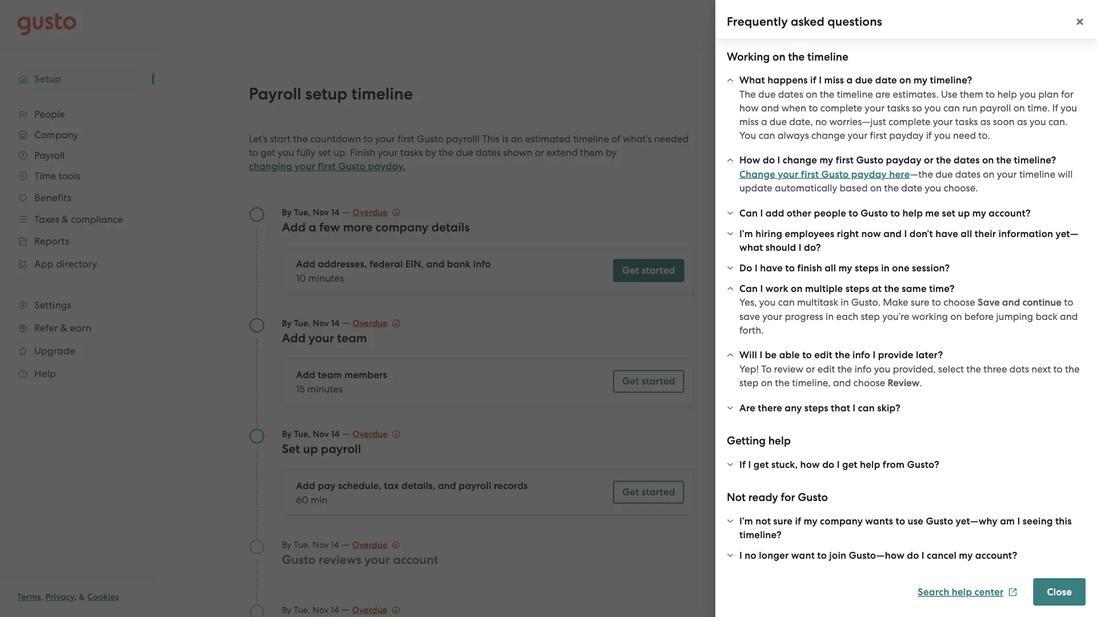 Task type: vqa. For each thing, say whether or not it's contained in the screenshot.
admin
no



Task type: describe. For each thing, give the bounding box(es) containing it.
my up their
[[973, 207, 987, 219]]

5 by tue, nov 14 — from the top
[[282, 604, 352, 615]]

checklist inside download our handy checklist of everything you'll need to get set up for your first payroll.
[[925, 165, 963, 177]]

timeline right setup
[[351, 84, 413, 103]]

timeline inside —the due dates on your timeline will update automatically based on the date you choose.
[[1020, 168, 1056, 180]]

change your first gusto payday here
[[740, 168, 910, 180]]

i left provide
[[873, 349, 876, 361]]

step inside to save your progress in each step you're working on before jumping back and forth.
[[861, 311, 880, 322]]

any
[[785, 402, 802, 414]]

what for what happens if i miss a due date on my timeline?
[[740, 74, 765, 86]]

to left finish
[[785, 262, 795, 274]]

federal
[[370, 258, 403, 270]]

0 vertical spatial miss
[[824, 74, 844, 86]]

choose inside 'yes, you can multitask in gusto. make sure to choose save and continue'
[[944, 297, 976, 308]]

ready inside frequently asked questions dialog
[[748, 491, 778, 504]]

or for payday
[[924, 154, 934, 166]]

0 horizontal spatial if
[[740, 459, 746, 470]]

can right 'you' on the right of page
[[759, 129, 775, 141]]

overdue button for your
[[352, 538, 400, 552]]

i right that
[[853, 402, 856, 414]]

will
[[740, 349, 757, 361]]

first inside the due dates on the timeline are estimates. use them to help you plan for how and when to complete your tasks so you can run payroll on time. if you miss a due date, no worries—just complete your tasks as soon as you can. you can always change your first payday if you need to.
[[870, 129, 887, 141]]

me
[[926, 207, 940, 219]]

get inside download our handy checklist of everything you'll need to get set up for your first payroll.
[[940, 179, 954, 190]]

account
[[393, 553, 438, 567]]

can left skip?
[[858, 402, 875, 414]]

nov for up
[[313, 429, 329, 439]]

gusto up now
[[861, 207, 888, 219]]

getting help
[[727, 434, 791, 448]]

0 vertical spatial company
[[376, 220, 429, 234]]

get started for team
[[622, 375, 675, 387]]

or for shown
[[535, 147, 544, 158]]

there
[[758, 402, 782, 414]]

other
[[787, 207, 812, 219]]

not
[[756, 515, 771, 527]]

to left join
[[817, 550, 827, 561]]

2 horizontal spatial a
[[847, 74, 853, 86]]

to inside i'm not sure if my company wants to use gusto yet—why am i seeing this timeline?
[[896, 515, 905, 527]]

0 vertical spatial team
[[337, 331, 367, 345]]

to.
[[979, 129, 990, 141]]

1 get started button from the top
[[613, 259, 685, 282]]

gusto navigation element
[[0, 49, 154, 404]]

due up always
[[770, 116, 787, 127]]

and up jumping
[[1002, 297, 1020, 308]]

i right stuck,
[[837, 459, 840, 470]]

0 vertical spatial do
[[763, 154, 775, 166]]

in for save
[[841, 297, 849, 308]]

i left cancel
[[922, 550, 925, 561]]

refer
[[34, 322, 58, 334]]

1 vertical spatial checklist
[[891, 211, 930, 223]]

your inside to save your progress in each step you're working on before jumping back and forth.
[[763, 311, 783, 322]]

1 get from the top
[[622, 265, 639, 276]]

on inside to save your progress in each step you're working on before jumping back and forth.
[[951, 311, 962, 322]]

up.
[[333, 147, 348, 158]]

seeing
[[1023, 515, 1053, 527]]

to up date,
[[809, 102, 818, 113]]

1 vertical spatial complete
[[889, 116, 931, 127]]

1 vertical spatial do
[[823, 459, 835, 470]]

i down the "getting"
[[748, 459, 751, 470]]

let's start the countdown to your first gusto payroll! this is an estimated                     timeline of what's needed to get you fully set up.
[[249, 133, 689, 158]]

set
[[282, 442, 300, 456]]

continue
[[1023, 297, 1062, 308]]

time.
[[1028, 102, 1050, 113]]

overdue for payroll
[[353, 429, 388, 439]]

can for can i add other people to gusto to help me set up my account?
[[740, 207, 758, 219]]

by for gusto reviews your account
[[282, 540, 292, 550]]

help down payroll.
[[903, 207, 923, 219]]

14 for a
[[331, 207, 340, 217]]

dates inside finish your tasks by the due dates shown or extend them by changing your first gusto payday.
[[476, 147, 501, 158]]

can down use
[[944, 102, 960, 113]]

download for download checklist
[[840, 211, 888, 223]]

pay
[[318, 480, 336, 492]]

help left center
[[952, 586, 972, 598]]

nov for your
[[313, 318, 329, 328]]

download checklist
[[840, 211, 930, 223]]

are
[[740, 402, 756, 414]]

yes, you can multitask in gusto. make sure to choose save and continue
[[740, 297, 1062, 308]]

1 vertical spatial no
[[745, 550, 757, 561]]

the up make
[[884, 283, 900, 294]]

how do i change my first gusto payday or the dates on the timeline?
[[740, 154, 1057, 166]]

finish
[[350, 147, 376, 158]]

the up choose.
[[936, 154, 952, 166]]

to down let's
[[249, 147, 258, 158]]

2 horizontal spatial do
[[907, 550, 919, 561]]

your down fully
[[295, 161, 315, 172]]

you inside 'yes, you can multitask in gusto. make sure to choose save and continue'
[[759, 297, 776, 308]]

will
[[1058, 168, 1073, 180]]

of inside download our handy checklist of everything you'll need to get set up for your first payroll.
[[965, 165, 974, 177]]

them inside finish your tasks by the due dates shown or extend them by changing your first gusto payday.
[[580, 147, 603, 158]]

the down soon
[[997, 154, 1012, 166]]

terms link
[[17, 592, 41, 602]]

run
[[963, 102, 978, 113]]

gusto left reviews
[[282, 553, 316, 567]]

to down payroll.
[[891, 207, 900, 219]]

to inside to save your progress in each step you're working on before jumping back and forth.
[[1064, 297, 1074, 308]]

0 horizontal spatial all
[[825, 262, 836, 274]]

your up add team members 15 minutes on the bottom left
[[309, 331, 334, 345]]

information
[[999, 228, 1054, 239]]

the up the happens
[[788, 50, 805, 63]]

change inside the due dates on the timeline are estimates. use them to help you plan for how and when to complete your tasks so you can run payroll on time. if you miss a due date, no worries—just complete your tasks as soon as you can. you can always change your first payday if you need to.
[[812, 129, 845, 141]]

your right reviews
[[364, 553, 390, 567]]

save
[[978, 297, 1000, 308]]

back
[[1036, 311, 1058, 322]]

download for download our handy checklist of everything you'll need to get set up for your first payroll.
[[827, 165, 873, 177]]

how
[[740, 154, 761, 166]]

sure inside i'm not sure if my company wants to use gusto yet—why am i seeing this timeline?
[[773, 515, 793, 527]]

extend
[[547, 147, 578, 158]]

help link
[[11, 363, 143, 384]]

for inside download our handy checklist of everything you'll need to get set up for your first payroll.
[[841, 193, 853, 204]]

upgrade link
[[11, 341, 143, 361]]

tax
[[384, 480, 399, 492]]

started for set up payroll
[[642, 486, 675, 498]]

i right the happens
[[819, 74, 822, 86]]

to down worries—just
[[858, 145, 868, 158]]

terms , privacy , & cookies
[[17, 592, 119, 602]]

1 circle blank image from the top
[[249, 539, 265, 555]]

1 vertical spatial payroll
[[321, 442, 361, 456]]

.
[[920, 377, 922, 388]]

payday inside button
[[851, 168, 887, 180]]

my up estimates.
[[914, 74, 928, 86]]

choose inside yep! to review or edit the info you provided, select the three dots next to the step on the timeline, and choose
[[854, 377, 886, 388]]

you up can.
[[1061, 102, 1077, 113]]

don't
[[910, 228, 933, 239]]

time?
[[929, 283, 955, 294]]

add for add pay schedule, tax details, and payroll records 60 min
[[296, 480, 315, 492]]

the down review
[[775, 377, 790, 388]]

payroll!
[[446, 133, 480, 145]]

nov for a
[[313, 207, 329, 217]]

1 vertical spatial payday
[[886, 154, 922, 166]]

2 vertical spatial steps
[[805, 402, 829, 414]]

to right able at the right
[[803, 349, 812, 361]]

on inside yep! to review or edit the info you provided, select the three dots next to the step on the timeline, and choose
[[761, 377, 773, 388]]

by tue, nov 14 — for a
[[282, 206, 353, 217]]

get for add your team
[[622, 375, 639, 387]]

home image
[[17, 13, 77, 36]]

to up finish
[[364, 133, 373, 145]]

1 horizontal spatial timeline?
[[930, 74, 973, 86]]

one
[[892, 262, 910, 274]]

gusto?
[[907, 459, 940, 470]]

earn
[[70, 322, 91, 334]]

5 tue, from the top
[[294, 605, 310, 615]]

due up worries—just
[[855, 74, 873, 86]]

0 vertical spatial date
[[876, 74, 897, 86]]

can.
[[1049, 116, 1068, 127]]

14 for your
[[331, 318, 340, 328]]

have for do i have to finish all my steps in one session?
[[760, 262, 783, 274]]

to inside 'yes, you can multitask in gusto. make sure to choose save and continue'
[[932, 297, 941, 308]]

next
[[1032, 363, 1051, 375]]

your up payday.
[[378, 147, 398, 158]]

do i have to finish all my steps in one session?
[[740, 262, 950, 274]]

progress
[[785, 311, 823, 322]]

1 horizontal spatial tasks
[[887, 102, 910, 113]]

to up the 'right' at the top
[[849, 207, 858, 219]]

choose.
[[944, 182, 978, 194]]

14 for reviews
[[331, 540, 339, 550]]

no inside the due dates on the timeline are estimates. use them to help you plan for how and when to complete your tasks so you can run payroll on time. if you miss a due date, no worries—just complete your tasks as soon as you can. you can always change your first payday if you need to.
[[816, 116, 827, 127]]

questions
[[828, 15, 882, 29]]

5 14 from the top
[[331, 605, 339, 615]]

gusto down if i get stuck, how do i get help from gusto?
[[798, 491, 828, 504]]

timeline inside let's start the countdown to your first gusto payroll! this is an estimated                     timeline of what's needed to get you fully set up.
[[573, 133, 609, 145]]

the down will i be able to edit the info i provide later?
[[838, 363, 852, 375]]

i left "work" at the right top
[[760, 283, 763, 294]]

session?
[[912, 262, 950, 274]]

min
[[311, 494, 328, 506]]

due inside finish your tasks by the due dates shown or extend them by changing your first gusto payday.
[[456, 147, 473, 158]]

able
[[779, 349, 800, 361]]

frequently asked questions
[[727, 15, 882, 29]]

yep! to review or edit the info you provided, select the three dots next to the step on the timeline, and choose
[[740, 363, 1080, 388]]

set for download our handy checklist of everything you'll need to get set up for your first payroll.
[[957, 179, 970, 190]]

i right the 'do'
[[755, 262, 758, 274]]

changing
[[249, 161, 292, 172]]

longer
[[759, 550, 789, 561]]

you right so
[[925, 102, 941, 113]]

timeline up what happens if i miss a due date on my timeline? at the top right
[[808, 50, 849, 63]]

and inside add pay schedule, tax details, and payroll records 60 min
[[438, 480, 456, 492]]

close button
[[1034, 578, 1086, 606]]

i down always
[[778, 154, 780, 166]]

benefits link
[[11, 187, 143, 208]]

by for set up payroll
[[282, 429, 292, 439]]

2 , from the left
[[74, 592, 77, 602]]

frequently asked questions dialog
[[716, 0, 1097, 617]]

add for add team members 15 minutes
[[296, 369, 315, 381]]

get left the from
[[842, 459, 858, 470]]

the inside —the due dates on your timeline will update automatically based on the date you choose.
[[884, 182, 899, 194]]

gusto reviews your account
[[282, 553, 438, 567]]

the down each
[[835, 349, 850, 361]]

shown
[[503, 147, 533, 158]]

wants
[[865, 515, 893, 527]]

that
[[831, 402, 850, 414]]

let's
[[249, 133, 268, 145]]

of inside let's start the countdown to your first gusto payroll! this is an estimated                     timeline of what's needed to get you fully set up.
[[612, 133, 621, 145]]

to inside download our handy checklist of everything you'll need to get set up for your first payroll.
[[928, 179, 937, 190]]

nov down reviews
[[313, 605, 329, 615]]

get started button for add your team
[[613, 370, 685, 393]]

use
[[908, 515, 924, 527]]

settings link
[[11, 295, 143, 315]]

help inside the due dates on the timeline are estimates. use them to help you plan for how and when to complete your tasks so you can run payroll on time. if you miss a due date, no worries—just complete your tasks as soon as you can. you can always change your first payday if you need to.
[[998, 88, 1017, 100]]

— down reviews
[[342, 604, 350, 615]]

cookies button
[[87, 590, 119, 604]]

app directory
[[34, 258, 97, 270]]

add a few more company details
[[282, 220, 470, 234]]

2 vertical spatial up
[[303, 442, 318, 456]]

10
[[296, 272, 306, 284]]

payroll inside add pay schedule, tax details, and payroll records 60 min
[[459, 480, 492, 492]]

overdue button for team
[[353, 316, 400, 330]]

review .
[[888, 377, 922, 389]]

i left don't
[[904, 228, 907, 239]]

1 vertical spatial how
[[800, 459, 820, 470]]

set for can i add other people to gusto to help me set up my account?
[[942, 207, 956, 219]]

estimated
[[525, 133, 571, 145]]

add team members 15 minutes
[[296, 369, 387, 395]]

your down worries—just
[[848, 129, 868, 141]]

you inside yep! to review or edit the info you provided, select the three dots next to the step on the timeline, and choose
[[874, 363, 891, 375]]

bank
[[447, 258, 471, 270]]

help left the from
[[860, 459, 881, 470]]

0 vertical spatial in
[[881, 262, 890, 274]]

i left longer
[[740, 550, 742, 561]]

download checklist link
[[827, 211, 930, 223]]

1 as from the left
[[981, 116, 991, 127]]

my up change your first gusto payday here
[[820, 154, 834, 166]]

the due dates on the timeline are estimates. use them to help you plan for how and when to complete your tasks so you can run payroll on time. if you miss a due date, no worries—just complete your tasks as soon as you can. you can always change your first payday if you need to.
[[740, 88, 1077, 141]]

gusto inside change your first gusto payday here button
[[822, 168, 849, 180]]

payday inside the due dates on the timeline are estimates. use them to help you plan for how and when to complete your tasks so you can run payroll on time. if you miss a due date, no worries—just complete your tasks as soon as you can. you can always change your first payday if you need to.
[[889, 129, 924, 141]]

the right next
[[1065, 363, 1080, 375]]

search help center
[[918, 586, 1004, 598]]

sure inside 'yes, you can multitask in gusto. make sure to choose save and continue'
[[911, 297, 930, 308]]

add for add your team
[[282, 331, 306, 345]]

what
[[740, 241, 763, 253]]

gusto inside i'm not sure if my company wants to use gusto yet—why am i seeing this timeline?
[[926, 515, 954, 527]]

tue, for reviews
[[294, 540, 310, 550]]

1 vertical spatial timeline?
[[1014, 154, 1057, 166]]

my right cancel
[[959, 550, 973, 561]]

the left "three" at bottom
[[967, 363, 981, 375]]

our
[[876, 165, 891, 177]]

by tue, nov 14 — for up
[[282, 428, 353, 439]]

first up change your first gusto payday here
[[836, 154, 854, 166]]

minutes inside "add addresses, federal ein, and bank info 10 minutes"
[[308, 272, 344, 284]]

tasks inside finish your tasks by the due dates shown or extend them by changing your first gusto payday.
[[400, 147, 423, 158]]

review
[[774, 363, 804, 375]]

i left add
[[760, 207, 763, 219]]

you inside let's start the countdown to your first gusto payroll! this is an estimated                     timeline of what's needed to get you fully set up.
[[278, 147, 294, 158]]

0 vertical spatial edit
[[815, 349, 833, 361]]

not
[[727, 491, 746, 504]]

schedule,
[[338, 480, 382, 492]]

1 vertical spatial tasks
[[956, 116, 978, 127]]

timeline inside the due dates on the timeline are estimates. use them to help you plan for how and when to complete your tasks so you can run payroll on time. if you miss a due date, no worries—just complete your tasks as soon as you can. you can always change your first payday if you need to.
[[837, 88, 873, 100]]

if i get stuck, how do i get help from gusto?
[[740, 459, 940, 470]]

0 vertical spatial if
[[810, 74, 817, 86]]

join
[[829, 550, 847, 561]]

add for add a few more company details
[[282, 220, 306, 234]]

nov for reviews
[[313, 540, 329, 550]]

add addresses, federal ein, and bank info 10 minutes
[[296, 258, 491, 284]]

have inside i'm hiring employees right now and i don't have all their information yet— what should i do?
[[936, 228, 959, 239]]

need inside the due dates on the timeline are estimates. use them to help you plan for how and when to complete your tasks so you can run payroll on time. if you miss a due date, no worries—just complete your tasks as soon as you can. you can always change your first payday if you need to.
[[953, 129, 976, 141]]

you down time.
[[1030, 116, 1046, 127]]

2 vertical spatial a
[[309, 220, 316, 234]]



Task type: locate. For each thing, give the bounding box(es) containing it.
up inside download our handy checklist of everything you'll need to get set up for your first payroll.
[[827, 193, 839, 204]]

this
[[482, 133, 500, 145]]

for inside the due dates on the timeline are estimates. use them to help you plan for how and when to complete your tasks so you can run payroll on time. if you miss a due date, no worries—just complete your tasks as soon as you can. you can always change your first payday if you need to.
[[1061, 88, 1074, 100]]

1 horizontal spatial have
[[871, 145, 896, 158]]

1 horizontal spatial sure
[[911, 297, 930, 308]]

0 vertical spatial them
[[960, 88, 983, 100]]

search
[[918, 586, 950, 598]]

i'm for i'm not sure if my company wants to use gusto yet—why am i seeing this timeline?
[[740, 515, 753, 527]]

0 horizontal spatial if
[[795, 515, 801, 527]]

company inside i'm not sure if my company wants to use gusto yet—why am i seeing this timeline?
[[820, 515, 863, 527]]

minutes
[[308, 272, 344, 284], [307, 383, 343, 395]]

2 vertical spatial info
[[855, 363, 872, 375]]

2 horizontal spatial or
[[924, 154, 934, 166]]

and inside the due dates on the timeline are estimates. use them to help you plan for how and when to complete your tasks so you can run payroll on time. if you miss a due date, no worries—just complete your tasks as soon as you can. you can always change your first payday if you need to.
[[761, 102, 779, 113]]

—the due dates on your timeline will update automatically based on the date you choose.
[[740, 168, 1073, 194]]

payroll left records in the bottom of the page
[[459, 480, 492, 492]]

0 horizontal spatial &
[[60, 322, 67, 334]]

date inside —the due dates on your timeline will update automatically based on the date you choose.
[[902, 182, 923, 194]]

4 tue, from the top
[[294, 540, 310, 550]]

0 vertical spatial can
[[740, 207, 758, 219]]

0 vertical spatial get started
[[622, 265, 675, 276]]

add
[[766, 207, 784, 219]]

can for can i work on multiple steps at the same time?
[[740, 283, 758, 294]]

my up can i work on multiple steps at the same time?
[[839, 262, 853, 274]]

up down choose.
[[958, 207, 970, 219]]

all inside i'm hiring employees right now and i don't have all their information yet— what should i do?
[[961, 228, 972, 239]]

by tue, nov 14 — for your
[[282, 317, 353, 328]]

1 vertical spatial ready
[[748, 491, 778, 504]]

0 vertical spatial ready
[[899, 145, 929, 158]]

ready up handy
[[899, 145, 929, 158]]

1 horizontal spatial complete
[[889, 116, 931, 127]]

3 by from the top
[[282, 429, 292, 439]]

2 horizontal spatial up
[[958, 207, 970, 219]]

info right bank
[[473, 258, 491, 270]]

1 vertical spatial step
[[740, 377, 759, 388]]

nov up reviews
[[313, 540, 329, 550]]

your down everything at the right top of page
[[856, 193, 876, 204]]

3 started from the top
[[642, 486, 675, 498]]

1 vertical spatial set
[[957, 179, 970, 190]]

1 started from the top
[[642, 265, 675, 276]]

can
[[740, 207, 758, 219], [740, 283, 758, 294]]

my inside i'm not sure if my company wants to use gusto yet—why am i seeing this timeline?
[[804, 515, 818, 527]]

finish your tasks by the due dates shown or extend them by changing your first gusto payday.
[[249, 147, 617, 172]]

add inside "add addresses, federal ein, and bank info 10 minutes"
[[296, 258, 315, 270]]

your inside let's start the countdown to your first gusto payroll! this is an estimated                     timeline of what's needed to get you fully set up.
[[375, 133, 395, 145]]

start
[[270, 133, 291, 145]]

1 vertical spatial company
[[820, 515, 863, 527]]

1 , from the left
[[41, 592, 43, 602]]

can i work on multiple steps at the same time?
[[740, 283, 955, 294]]

the inside let's start the countdown to your first gusto payroll! this is an estimated                     timeline of what's needed to get you fully set up.
[[293, 133, 308, 145]]

0 vertical spatial of
[[612, 133, 621, 145]]

help
[[34, 368, 56, 379]]

—
[[342, 206, 350, 217], [342, 317, 350, 328], [342, 428, 350, 439], [342, 539, 350, 550], [342, 604, 350, 615]]

1 vertical spatial if
[[740, 459, 746, 470]]

as right soon
[[1017, 116, 1027, 127]]

list containing benefits
[[0, 104, 154, 385]]

have for what to have ready
[[871, 145, 896, 158]]

payroll.
[[897, 193, 931, 204]]

1 vertical spatial edit
[[818, 363, 835, 375]]

account? down am
[[976, 550, 1018, 561]]

0 horizontal spatial timeline?
[[740, 529, 782, 541]]

tue, for your
[[294, 318, 311, 328]]

gusto up based
[[822, 168, 849, 180]]

1 vertical spatial account?
[[976, 550, 1018, 561]]

info down will i be able to edit the info i provide later?
[[855, 363, 872, 375]]

dates inside —the due dates on your timeline will update automatically based on the date you choose.
[[955, 168, 981, 180]]

reviews
[[319, 553, 362, 567]]

get right —the
[[940, 179, 954, 190]]

1 vertical spatial &
[[79, 592, 85, 602]]

1 horizontal spatial in
[[841, 297, 849, 308]]

2 vertical spatial started
[[642, 486, 675, 498]]

0 horizontal spatial do
[[763, 154, 775, 166]]

tasks left so
[[887, 102, 910, 113]]

1 horizontal spatial by
[[606, 147, 617, 158]]

yet—why
[[956, 515, 998, 527]]

0 vertical spatial steps
[[855, 262, 879, 274]]

2 get started button from the top
[[613, 370, 685, 393]]

— for team
[[342, 317, 350, 328]]

download up everything at the right top of page
[[827, 165, 873, 177]]

0 horizontal spatial of
[[612, 133, 621, 145]]

you down use
[[934, 129, 951, 141]]

14 down reviews
[[331, 605, 339, 615]]

faqs button
[[1028, 86, 1065, 100]]

1 by from the top
[[282, 207, 292, 217]]

my
[[914, 74, 928, 86], [820, 154, 834, 166], [973, 207, 987, 219], [839, 262, 853, 274], [804, 515, 818, 527], [959, 550, 973, 561]]

your down use
[[933, 116, 953, 127]]

to
[[986, 88, 995, 100], [809, 102, 818, 113], [364, 133, 373, 145], [858, 145, 868, 158], [249, 147, 258, 158], [928, 179, 937, 190], [849, 207, 858, 219], [891, 207, 900, 219], [785, 262, 795, 274], [932, 297, 941, 308], [1064, 297, 1074, 308], [803, 349, 812, 361], [1054, 363, 1063, 375], [896, 515, 905, 527], [817, 550, 827, 561]]

to inside yep! to review or edit the info you provided, select the three dots next to the step on the timeline, and choose
[[1054, 363, 1063, 375]]

2 horizontal spatial payroll
[[980, 102, 1011, 113]]

edit inside yep! to review or edit the info you provided, select the three dots next to the step on the timeline, and choose
[[818, 363, 835, 375]]

here
[[889, 168, 910, 180]]

1 by tue, nov 14 — from the top
[[282, 206, 353, 217]]

can up yes,
[[740, 283, 758, 294]]

three
[[984, 363, 1007, 375]]

3 overdue from the top
[[353, 429, 388, 439]]

of up choose.
[[965, 165, 974, 177]]

payroll inside the due dates on the timeline are estimates. use them to help you plan for how and when to complete your tasks so you can run payroll on time. if you miss a due date, no worries—just complete your tasks as soon as you can. you can always change your first payday if you need to.
[[980, 102, 1011, 113]]

details,
[[402, 480, 436, 492]]

0 horizontal spatial payroll
[[321, 442, 361, 456]]

2 vertical spatial have
[[760, 262, 783, 274]]

your inside download our handy checklist of everything you'll need to get set up for your first payroll.
[[856, 193, 876, 204]]

right
[[837, 228, 859, 239]]

a inside the due dates on the timeline are estimates. use them to help you plan for how and when to complete your tasks so you can run payroll on time. if you miss a due date, no worries—just complete your tasks as soon as you can. you can always change your first payday if you need to.
[[761, 116, 767, 127]]

0 horizontal spatial what
[[740, 74, 765, 86]]

how right stuck,
[[800, 459, 820, 470]]

get started button for set up payroll
[[613, 481, 685, 504]]

the down here
[[884, 182, 899, 194]]

first inside finish your tasks by the due dates shown or extend them by changing your first gusto payday.
[[318, 161, 336, 172]]

get for set up payroll
[[622, 486, 639, 498]]

0 horizontal spatial them
[[580, 147, 603, 158]]

overdue button down the gusto reviews your account on the left
[[352, 603, 400, 617]]

and inside yep! to review or edit the info you provided, select the three dots next to the step on the timeline, and choose
[[833, 377, 851, 388]]

3 14 from the top
[[331, 429, 340, 439]]

0 horizontal spatial ,
[[41, 592, 43, 602]]

change
[[740, 168, 776, 180]]

2 vertical spatial for
[[781, 491, 795, 504]]

them
[[960, 88, 983, 100], [580, 147, 603, 158]]

0 horizontal spatial sure
[[773, 515, 793, 527]]

0 vertical spatial minutes
[[308, 272, 344, 284]]

2 get started from the top
[[622, 375, 675, 387]]

first down "you'll" on the right top of page
[[878, 193, 895, 204]]

as
[[981, 116, 991, 127], [1017, 116, 1027, 127]]

due up choose.
[[936, 168, 953, 180]]

1 vertical spatial them
[[580, 147, 603, 158]]

overdue for your
[[352, 540, 388, 550]]

info left provide
[[853, 349, 871, 361]]

few
[[319, 220, 340, 234]]

circle blank image
[[249, 539, 265, 555], [249, 604, 265, 617]]

cookies
[[87, 592, 119, 602]]

1 vertical spatial miss
[[740, 116, 759, 127]]

0 horizontal spatial ready
[[748, 491, 778, 504]]

checklist up choose.
[[925, 165, 963, 177]]

1 vertical spatial steps
[[846, 283, 870, 294]]

my up want
[[804, 515, 818, 527]]

by
[[282, 207, 292, 217], [282, 318, 292, 328], [282, 429, 292, 439], [282, 540, 292, 550], [282, 605, 292, 615]]

and down download checklist
[[884, 228, 902, 239]]

— for your
[[342, 539, 350, 550]]

set
[[318, 147, 331, 158], [957, 179, 970, 190], [942, 207, 956, 219]]

due inside —the due dates on your timeline will update automatically based on the date you choose.
[[936, 168, 953, 180]]

gusto up "you'll" on the right top of page
[[856, 154, 884, 166]]

14 up reviews
[[331, 540, 339, 550]]

team inside add team members 15 minutes
[[318, 369, 342, 381]]

yet—
[[1056, 228, 1079, 239]]

settings
[[34, 299, 71, 311]]

2 overdue button from the top
[[353, 316, 400, 330]]

i left do?
[[799, 241, 802, 253]]

and left when
[[761, 102, 779, 113]]

2 vertical spatial get started button
[[613, 481, 685, 504]]

ready
[[899, 145, 929, 158], [748, 491, 778, 504]]

is
[[502, 133, 509, 145]]

if up can.
[[1053, 102, 1059, 113]]

1 vertical spatial circle blank image
[[249, 604, 265, 617]]

faqs
[[1041, 87, 1065, 99]]

finish
[[797, 262, 822, 274]]

overdue
[[353, 207, 388, 217], [353, 318, 388, 328], [353, 429, 388, 439], [352, 540, 388, 550], [352, 605, 388, 615]]

gusto right use
[[926, 515, 954, 527]]

countdown
[[310, 133, 361, 145]]

by for add a few more company details
[[282, 207, 292, 217]]

if inside the due dates on the timeline are estimates. use them to help you plan for how and when to complete your tasks so you can run payroll on time. if you miss a due date, no worries—just complete your tasks as soon as you can. you can always change your first payday if you need to.
[[926, 129, 932, 141]]

more
[[343, 220, 373, 234]]

2 by from the left
[[606, 147, 617, 158]]

to up soon
[[986, 88, 995, 100]]

i'm inside i'm hiring employees right now and i don't have all their information yet— what should i do?
[[740, 228, 753, 239]]

1 vertical spatial i'm
[[740, 515, 753, 527]]

to save your progress in each step you're working on before jumping back and forth.
[[740, 297, 1078, 336]]

by tue, nov 14 — up set up payroll
[[282, 428, 353, 439]]

what inside frequently asked questions dialog
[[740, 74, 765, 86]]

3 get started from the top
[[622, 486, 675, 498]]

2 by from the top
[[282, 318, 292, 328]]

timeline? inside i'm not sure if my company wants to use gusto yet—why am i seeing this timeline?
[[740, 529, 782, 541]]

your inside button
[[778, 168, 799, 180]]

step
[[861, 311, 880, 322], [740, 377, 759, 388]]

the inside the due dates on the timeline are estimates. use them to help you plan for how and when to complete your tasks so you can run payroll on time. if you miss a due date, no worries—just complete your tasks as soon as you can. you can always change your first payday if you need to.
[[820, 88, 835, 100]]

need up payroll.
[[903, 179, 926, 190]]

and inside "add addresses, federal ein, and bank info 10 minutes"
[[426, 258, 445, 270]]

0 vertical spatial account?
[[989, 207, 1031, 219]]

0 vertical spatial get
[[622, 265, 639, 276]]

i'm inside i'm not sure if my company wants to use gusto yet—why am i seeing this timeline?
[[740, 515, 753, 527]]

1 horizontal spatial miss
[[824, 74, 844, 86]]

your inside —the due dates on your timeline will update automatically based on the date you choose.
[[997, 168, 1017, 180]]

happens
[[768, 74, 808, 86]]

the inside finish your tasks by the due dates shown or extend them by changing your first gusto payday.
[[439, 147, 454, 158]]

info for the
[[855, 363, 872, 375]]

when
[[782, 102, 806, 113]]

a left date,
[[761, 116, 767, 127]]

5 overdue from the top
[[352, 605, 388, 615]]

2 as from the left
[[1017, 116, 1027, 127]]

can inside 'yes, you can multitask in gusto. make sure to choose save and continue'
[[778, 297, 795, 308]]

0 vertical spatial sure
[[911, 297, 930, 308]]

timeline,
[[792, 377, 831, 388]]

step down the gusto.
[[861, 311, 880, 322]]

1 get started from the top
[[622, 265, 675, 276]]

first inside let's start the countdown to your first gusto payroll! this is an estimated                     timeline of what's needed to get you fully set up.
[[398, 133, 414, 145]]

first inside button
[[801, 168, 819, 180]]

all right finish
[[825, 262, 836, 274]]

2 can from the top
[[740, 283, 758, 294]]

payday up based
[[851, 168, 887, 180]]

minutes inside add team members 15 minutes
[[307, 383, 343, 395]]

reports link
[[11, 231, 143, 251]]

3 by tue, nov 14 — from the top
[[282, 428, 353, 439]]

to left use
[[896, 515, 905, 527]]

how inside the due dates on the timeline are estimates. use them to help you plan for how and when to complete your tasks so you can run payroll on time. if you miss a due date, no worries—just complete your tasks as soon as you can. you can always change your first payday if you need to.
[[740, 102, 759, 113]]

2 vertical spatial get started
[[622, 486, 675, 498]]

a up worries—just
[[847, 74, 853, 86]]

nov up set up payroll
[[313, 429, 329, 439]]

you
[[1020, 88, 1036, 100], [925, 102, 941, 113], [1061, 102, 1077, 113], [1030, 116, 1046, 127], [934, 129, 951, 141], [278, 147, 294, 158], [925, 182, 942, 194], [759, 297, 776, 308], [874, 363, 891, 375]]

3 overdue button from the top
[[353, 427, 400, 441]]

working
[[912, 311, 948, 322]]

0 horizontal spatial complete
[[821, 102, 863, 113]]

i'm for i'm hiring employees right now and i don't have all their information yet— what should i do?
[[740, 228, 753, 239]]

download inside download our handy checklist of everything you'll need to get set up for your first payroll.
[[827, 165, 873, 177]]

date up are
[[876, 74, 897, 86]]

add inside add pay schedule, tax details, and payroll records 60 min
[[296, 480, 315, 492]]

by tue, nov 14 — for reviews
[[282, 539, 352, 550]]

so
[[912, 102, 922, 113]]

1 vertical spatial choose
[[854, 377, 886, 388]]

1 vertical spatial all
[[825, 262, 836, 274]]

4 14 from the top
[[331, 540, 339, 550]]

tue, for up
[[294, 429, 311, 439]]

2 started from the top
[[642, 375, 675, 387]]

set inside frequently asked questions dialog
[[942, 207, 956, 219]]

your down soon
[[997, 168, 1017, 180]]

do up change
[[763, 154, 775, 166]]

get
[[622, 265, 639, 276], [622, 375, 639, 387], [622, 486, 639, 498]]

choose
[[944, 297, 976, 308], [854, 377, 886, 388]]

and right "back"
[[1060, 311, 1078, 322]]

need left to.
[[953, 129, 976, 141]]

and inside i'm hiring employees right now and i don't have all their information yet— what should i do?
[[884, 228, 902, 239]]

complete up worries—just
[[821, 102, 863, 113]]

tasks
[[887, 102, 910, 113], [956, 116, 978, 127], [400, 147, 423, 158]]

help
[[998, 88, 1017, 100], [903, 207, 923, 219], [769, 434, 791, 448], [860, 459, 881, 470], [952, 586, 972, 598]]

0 vertical spatial have
[[871, 145, 896, 158]]

yep!
[[740, 363, 759, 375]]

by tue, nov 14 — up reviews
[[282, 539, 352, 550]]

hiring
[[756, 228, 783, 239]]

— for payroll
[[342, 428, 350, 439]]

2 14 from the top
[[331, 318, 340, 328]]

1 horizontal spatial up
[[827, 193, 839, 204]]

ein,
[[405, 258, 424, 270]]

1 i'm from the top
[[740, 228, 753, 239]]

account?
[[989, 207, 1031, 219], [976, 550, 1018, 561]]

due right the
[[758, 88, 776, 100]]

you up time.
[[1020, 88, 1036, 100]]

nov up add your team
[[313, 318, 329, 328]]

in for before
[[826, 311, 834, 322]]

step inside yep! to review or edit the info you provided, select the three dots next to the step on the timeline, and choose
[[740, 377, 759, 388]]

in inside 'yes, you can multitask in gusto. make sure to choose save and continue'
[[841, 297, 849, 308]]

refer & earn link
[[11, 318, 143, 338]]

cancel
[[927, 550, 957, 561]]

— for few
[[342, 206, 350, 217]]

in inside to save your progress in each step you're working on before jumping back and forth.
[[826, 311, 834, 322]]

if inside i'm not sure if my company wants to use gusto yet—why am i seeing this timeline?
[[795, 515, 801, 527]]

gusto inside let's start the countdown to your first gusto payroll! this is an estimated                     timeline of what's needed to get you fully set up.
[[417, 133, 444, 145]]

timeline?
[[930, 74, 973, 86], [1014, 154, 1057, 166], [740, 529, 782, 541]]

not ready for gusto
[[727, 491, 828, 504]]

overdue for team
[[353, 318, 388, 328]]

to up payroll.
[[928, 179, 937, 190]]

everything
[[827, 179, 875, 190]]

as up to.
[[981, 116, 991, 127]]

what for what to have ready
[[827, 145, 855, 158]]

overdue button for payroll
[[353, 427, 400, 441]]

can down "work" at the right top
[[778, 297, 795, 308]]

up inside frequently asked questions dialog
[[958, 207, 970, 219]]

1 horizontal spatial ,
[[74, 592, 77, 602]]

1 vertical spatial change
[[783, 154, 817, 166]]

&
[[60, 322, 67, 334], [79, 592, 85, 602]]

steps
[[855, 262, 879, 274], [846, 283, 870, 294], [805, 402, 829, 414]]

set inside let's start the countdown to your first gusto payroll! this is an estimated                     timeline of what's needed to get you fully set up.
[[318, 147, 331, 158]]

i'm left not
[[740, 515, 753, 527]]

—the
[[910, 168, 933, 180]]

search help center link
[[918, 586, 1018, 598]]

if down not ready for gusto
[[795, 515, 801, 527]]

1 horizontal spatial for
[[841, 193, 853, 204]]

up for for
[[827, 193, 839, 204]]

if inside the due dates on the timeline are estimates. use them to help you plan for how and when to complete your tasks so you can run payroll on time. if you miss a due date, no worries—just complete your tasks as soon as you can. you can always change your first payday if you need to.
[[1053, 102, 1059, 113]]

timeline up extend
[[573, 133, 609, 145]]

first inside download our handy checklist of everything you'll need to get set up for your first payroll.
[[878, 193, 895, 204]]

get started for payroll
[[622, 486, 675, 498]]

you're
[[883, 311, 910, 322]]

2 get from the top
[[622, 375, 639, 387]]

2 circle blank image from the top
[[249, 604, 265, 617]]

setup
[[34, 73, 61, 85]]

what happens if i miss a due date on my timeline?
[[740, 74, 973, 86]]

0 horizontal spatial need
[[903, 179, 926, 190]]

overdue up add a few more company details on the top of the page
[[353, 207, 388, 217]]

and
[[761, 102, 779, 113], [884, 228, 902, 239], [426, 258, 445, 270], [1002, 297, 1020, 308], [1060, 311, 1078, 322], [833, 377, 851, 388], [438, 480, 456, 492]]

1 horizontal spatial as
[[1017, 116, 1027, 127]]

multitask
[[797, 297, 839, 308]]

0 horizontal spatial no
[[745, 550, 757, 561]]

0 vertical spatial payroll
[[980, 102, 1011, 113]]

60
[[296, 494, 308, 506]]

1 horizontal spatial &
[[79, 592, 85, 602]]

14 up set up payroll
[[331, 429, 340, 439]]

sure down same
[[911, 297, 930, 308]]

5 by from the top
[[282, 605, 292, 615]]

0 horizontal spatial by
[[425, 147, 436, 158]]

and right ein,
[[426, 258, 445, 270]]

2 horizontal spatial timeline?
[[1014, 154, 1057, 166]]

at
[[872, 283, 882, 294]]

1 overdue button from the top
[[353, 205, 400, 219]]

4 by tue, nov 14 — from the top
[[282, 539, 352, 550]]

3 get started button from the top
[[613, 481, 685, 504]]

3 tue, from the top
[[294, 429, 311, 439]]

are
[[876, 88, 891, 100]]

up for my
[[958, 207, 970, 219]]

multiple
[[805, 283, 843, 294]]

4 overdue from the top
[[352, 540, 388, 550]]

1 horizontal spatial date
[[902, 182, 923, 194]]

work
[[766, 283, 789, 294]]

5 overdue button from the top
[[352, 603, 400, 617]]

working on the timeline
[[727, 50, 849, 63]]

checklist down payroll.
[[891, 211, 930, 223]]

and inside to save your progress in each step you're working on before jumping back and forth.
[[1060, 311, 1078, 322]]

tasks up payday.
[[400, 147, 423, 158]]

by tue, nov 14 — up the few
[[282, 206, 353, 217]]

you inside —the due dates on your timeline will update automatically based on the date you choose.
[[925, 182, 942, 194]]

gusto down finish
[[338, 161, 366, 172]]

2 horizontal spatial in
[[881, 262, 890, 274]]

your up the automatically
[[778, 168, 799, 180]]

2 overdue from the top
[[353, 318, 388, 328]]

i left the be
[[760, 349, 763, 361]]

2 vertical spatial timeline?
[[740, 529, 782, 541]]

each
[[836, 311, 859, 322]]

1 overdue from the top
[[353, 207, 388, 217]]

by for add your team
[[282, 318, 292, 328]]

miss inside the due dates on the timeline are estimates. use them to help you plan for how and when to complete your tasks so you can run payroll on time. if you miss a due date, no worries—just complete your tasks as soon as you can. you can always change your first payday if you need to.
[[740, 116, 759, 127]]

0 horizontal spatial in
[[826, 311, 834, 322]]

1 14 from the top
[[331, 207, 340, 217]]

based
[[840, 182, 868, 194]]

1 horizontal spatial of
[[965, 165, 974, 177]]

reports
[[34, 235, 69, 247]]

you down the start at the left top of page
[[278, 147, 294, 158]]

to down 'time?' at the right of the page
[[932, 297, 941, 308]]

3 get from the top
[[622, 486, 639, 498]]

need inside download our handy checklist of everything you'll need to get set up for your first payroll.
[[903, 179, 926, 190]]

overdue for few
[[353, 207, 388, 217]]

get started
[[622, 265, 675, 276], [622, 375, 675, 387], [622, 486, 675, 498]]

1 horizontal spatial need
[[953, 129, 976, 141]]

your down are
[[865, 102, 885, 113]]

0 horizontal spatial have
[[760, 262, 783, 274]]

by tue, nov 14 — down reviews
[[282, 604, 352, 615]]

0 vertical spatial tasks
[[887, 102, 910, 113]]

1 horizontal spatial do
[[823, 459, 835, 470]]

14 for up
[[331, 429, 340, 439]]

or down estimated
[[535, 147, 544, 158]]

info inside "add addresses, federal ein, and bank info 10 minutes"
[[473, 258, 491, 270]]

choose up skip?
[[854, 377, 886, 388]]

gusto inside finish your tasks by the due dates shown or extend them by changing your first gusto payday.
[[338, 161, 366, 172]]

get up the changing
[[261, 147, 275, 158]]

set inside download our handy checklist of everything you'll need to get set up for your first payroll.
[[957, 179, 970, 190]]

0 vertical spatial if
[[1053, 102, 1059, 113]]

1 by from the left
[[425, 147, 436, 158]]

get left stuck,
[[754, 459, 769, 470]]

started for add your team
[[642, 375, 675, 387]]

0 horizontal spatial tasks
[[400, 147, 423, 158]]

0 horizontal spatial up
[[303, 442, 318, 456]]

tue, for a
[[294, 207, 311, 217]]

0 horizontal spatial choose
[[854, 377, 886, 388]]

0 vertical spatial complete
[[821, 102, 863, 113]]

dates inside the due dates on the timeline are estimates. use them to help you plan for how and when to complete your tasks so you can run payroll on time. if you miss a due date, no worries—just complete your tasks as soon as you can. you can always change your first payday if you need to.
[[778, 88, 804, 100]]

add pay schedule, tax details, and payroll records 60 min
[[296, 480, 528, 506]]

or inside yep! to review or edit the info you provided, select the three dots next to the step on the timeline, and choose
[[806, 363, 815, 375]]

0 vertical spatial download
[[827, 165, 873, 177]]

0 vertical spatial choose
[[944, 297, 976, 308]]

jumping
[[996, 311, 1033, 322]]

2 by tue, nov 14 — from the top
[[282, 317, 353, 328]]

account menu element
[[877, 0, 1080, 49]]

1 horizontal spatial all
[[961, 228, 972, 239]]

1 vertical spatial info
[[853, 349, 871, 361]]

2 i'm from the top
[[740, 515, 753, 527]]

& inside gusto navigation element
[[60, 322, 67, 334]]

how
[[740, 102, 759, 113], [800, 459, 820, 470]]

0 vertical spatial a
[[847, 74, 853, 86]]

2 vertical spatial do
[[907, 550, 919, 561]]

add for add addresses, federal ein, and bank info 10 minutes
[[296, 258, 315, 270]]

overdue button for few
[[353, 205, 400, 219]]

list
[[0, 104, 154, 385]]

1 vertical spatial of
[[965, 165, 974, 177]]

info for bank
[[473, 258, 491, 270]]

& left earn
[[60, 322, 67, 334]]

team up members
[[337, 331, 367, 345]]

help up stuck,
[[769, 434, 791, 448]]

i inside i'm not sure if my company wants to use gusto yet—why am i seeing this timeline?
[[1018, 515, 1020, 527]]

payday up how do i change my first gusto payday or the dates on the timeline?
[[889, 129, 924, 141]]

4 by from the top
[[282, 540, 292, 550]]

0 vertical spatial checklist
[[925, 165, 963, 177]]

1 tue, from the top
[[294, 207, 311, 217]]

miss
[[824, 74, 844, 86], [740, 116, 759, 127]]

1 horizontal spatial company
[[820, 515, 863, 527]]

payroll
[[249, 84, 301, 103]]

change
[[812, 129, 845, 141], [783, 154, 817, 166]]

members
[[345, 369, 387, 381]]

2 tue, from the top
[[294, 318, 311, 328]]

frequently
[[727, 15, 788, 29]]

1 vertical spatial up
[[958, 207, 970, 219]]

upgrade
[[34, 345, 75, 357]]

or inside finish your tasks by the due dates shown or extend them by changing your first gusto payday.
[[535, 147, 544, 158]]

add inside add team members 15 minutes
[[296, 369, 315, 381]]

them inside the due dates on the timeline are estimates. use them to help you plan for how and when to complete your tasks so you can run payroll on time. if you miss a due date, no worries—just complete your tasks as soon as you can. you can always change your first payday if you need to.
[[960, 88, 983, 100]]

4 overdue button from the top
[[352, 538, 400, 552]]

get inside let's start the countdown to your first gusto payroll! this is an estimated                     timeline of what's needed to get you fully set up.
[[261, 147, 275, 158]]

1 can from the top
[[740, 207, 758, 219]]

1 vertical spatial a
[[761, 116, 767, 127]]



